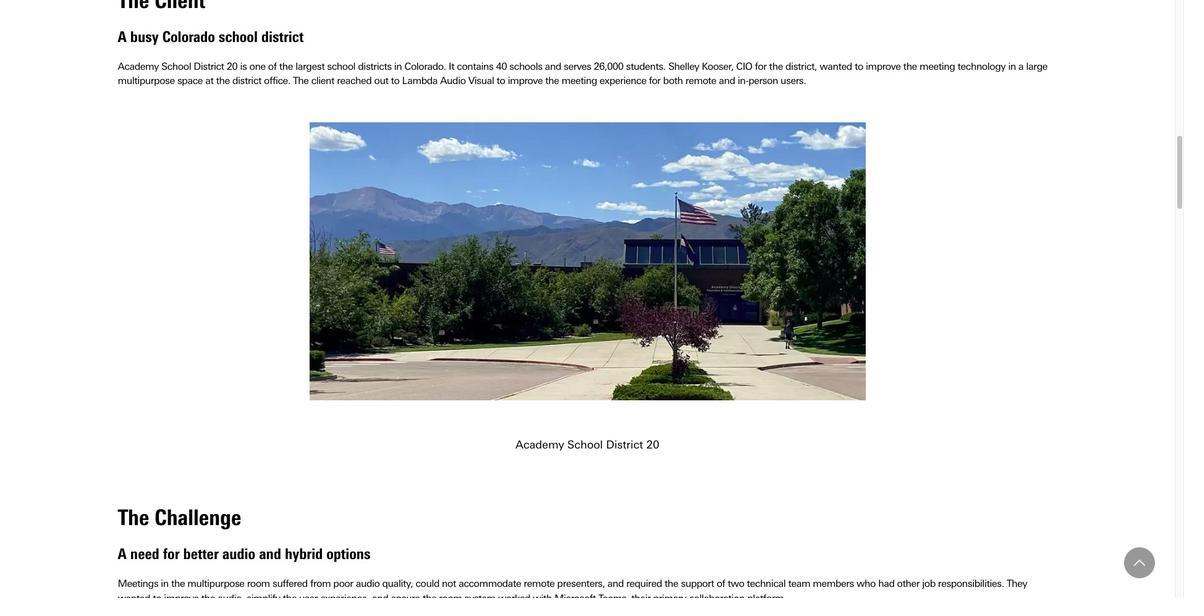 Task type: describe. For each thing, give the bounding box(es) containing it.
meetings in the multipurpose room suffered from poor audio quality, could not accommodate remote presenters, and required the support of two technical team members who had other job responsibilities. they wanted to improve the audio, simplify the user experience, and ensure the room system worked with microsoft teams, their primary collaboration platform.
[[118, 578, 1027, 598]]

2 horizontal spatial in
[[1008, 60, 1016, 72]]

a need for better audio and hybrid options
[[118, 545, 371, 563]]

poor
[[333, 578, 353, 590]]

1 horizontal spatial in
[[394, 60, 402, 72]]

school inside academy school district 20 is one of the largest school districts in colorado. it contains 40 schools and serves 26,000 students. shelley kooser, cio for the district, wanted to improve the meeting technology in a large multipurpose space at the district office. the client reached out to lambda audio visual to improve the meeting experience for both remote and in-person users.
[[327, 60, 356, 72]]

school for academy school district 20
[[567, 438, 603, 451]]

options
[[326, 545, 371, 563]]

academy for academy school district 20
[[516, 438, 564, 451]]

school for academy school district 20 is one of the largest school districts in colorado. it contains 40 schools and serves 26,000 students. shelley kooser, cio for the district, wanted to improve the meeting technology in a large multipurpose space at the district office. the client reached out to lambda audio visual to improve the meeting experience for both remote and in-person users.
[[161, 60, 191, 72]]

audio
[[440, 75, 466, 87]]

contains
[[457, 60, 494, 72]]

team
[[788, 578, 810, 590]]

person
[[749, 75, 778, 87]]

space
[[177, 75, 203, 87]]

had
[[878, 578, 895, 590]]

one
[[249, 60, 266, 72]]

audio,
[[218, 593, 244, 598]]

multipurpose inside meetings in the multipurpose room suffered from poor audio quality, could not accommodate remote presenters, and required the support of two technical team members who had other job responsibilities. they wanted to improve the audio, simplify the user experience, and ensure the room system worked with microsoft teams, their primary collaboration platform.
[[187, 578, 245, 590]]

students.
[[626, 60, 666, 72]]

not
[[442, 578, 456, 590]]

26,000
[[594, 60, 624, 72]]

0 horizontal spatial meeting
[[562, 75, 597, 87]]

0 vertical spatial district
[[261, 28, 304, 46]]

wanted inside meetings in the multipurpose room suffered from poor audio quality, could not accommodate remote presenters, and required the support of two technical team members who had other job responsibilities. they wanted to improve the audio, simplify the user experience, and ensure the room system worked with microsoft teams, their primary collaboration platform.
[[118, 593, 150, 598]]

20 for academy school district 20
[[647, 438, 659, 451]]

to right district,
[[855, 60, 863, 72]]

a for a need for better audio and hybrid options
[[118, 545, 127, 563]]

better
[[183, 545, 219, 563]]

and left serves
[[545, 60, 561, 72]]

to inside meetings in the multipurpose room suffered from poor audio quality, could not accommodate remote presenters, and required the support of two technical team members who had other job responsibilities. they wanted to improve the audio, simplify the user experience, and ensure the room system worked with microsoft teams, their primary collaboration platform.
[[153, 593, 161, 598]]

responsibilities.
[[938, 578, 1004, 590]]

colorado
[[162, 28, 215, 46]]

client
[[311, 75, 334, 87]]

1 vertical spatial room
[[439, 593, 462, 598]]

remote inside meetings in the multipurpose room suffered from poor audio quality, could not accommodate remote presenters, and required the support of two technical team members who had other job responsibilities. they wanted to improve the audio, simplify the user experience, and ensure the room system worked with microsoft teams, their primary collaboration platform.
[[524, 578, 555, 590]]

they
[[1007, 578, 1027, 590]]

users.
[[781, 75, 806, 87]]

kooser,
[[702, 60, 734, 72]]

who
[[857, 578, 876, 590]]

lambda
[[402, 75, 438, 87]]

serves
[[564, 60, 591, 72]]

in-
[[738, 75, 749, 87]]

is
[[240, 60, 247, 72]]

district,
[[786, 60, 817, 72]]

system
[[465, 593, 496, 598]]

from
[[310, 578, 331, 590]]

in inside meetings in the multipurpose room suffered from poor audio quality, could not accommodate remote presenters, and required the support of two technical team members who had other job responsibilities. they wanted to improve the audio, simplify the user experience, and ensure the room system worked with microsoft teams, their primary collaboration platform.
[[161, 578, 169, 590]]

shelley
[[668, 60, 699, 72]]

worked
[[498, 593, 530, 598]]

their
[[631, 593, 651, 598]]

the challenge
[[118, 505, 241, 531]]

a busy colorado school district
[[118, 28, 304, 46]]

40
[[496, 60, 507, 72]]

colorado.
[[405, 60, 446, 72]]

district for academy school district 20
[[606, 438, 643, 451]]

arrow up image
[[1134, 558, 1145, 569]]

cio
[[736, 60, 753, 72]]

and left in-
[[719, 75, 735, 87]]

academy for academy school district 20 is one of the largest school districts in colorado. it contains 40 schools and serves 26,000 students. shelley kooser, cio for the district, wanted to improve the meeting technology in a large multipurpose space at the district office. the client reached out to lambda audio visual to improve the meeting experience for both remote and in-person users.
[[118, 60, 159, 72]]

the inside academy school district 20 is one of the largest school districts in colorado. it contains 40 schools and serves 26,000 students. shelley kooser, cio for the district, wanted to improve the meeting technology in a large multipurpose space at the district office. the client reached out to lambda audio visual to improve the meeting experience for both remote and in-person users.
[[293, 75, 309, 87]]

at
[[205, 75, 214, 87]]

experience
[[600, 75, 646, 87]]

two
[[728, 578, 744, 590]]

and left hybrid at the left bottom of page
[[259, 545, 281, 563]]

1 vertical spatial the
[[118, 505, 149, 531]]



Task type: locate. For each thing, give the bounding box(es) containing it.
platform.
[[747, 593, 786, 598]]

collaboration
[[689, 593, 745, 598]]

1 horizontal spatial for
[[649, 75, 661, 87]]

1 vertical spatial district
[[232, 75, 261, 87]]

0 vertical spatial 20
[[227, 60, 238, 72]]

school
[[219, 28, 258, 46], [327, 60, 356, 72]]

2 vertical spatial improve
[[164, 593, 199, 598]]

both
[[663, 75, 683, 87]]

0 horizontal spatial improve
[[164, 593, 199, 598]]

1 vertical spatial audio
[[356, 578, 380, 590]]

room
[[247, 578, 270, 590], [439, 593, 462, 598]]

remote
[[686, 75, 716, 87], [524, 578, 555, 590]]

district for academy school district 20 is one of the largest school districts in colorado. it contains 40 schools and serves 26,000 students. shelley kooser, cio for the district, wanted to improve the meeting technology in a large multipurpose space at the district office. the client reached out to lambda audio visual to improve the meeting experience for both remote and in-person users.
[[194, 60, 224, 72]]

1 horizontal spatial 20
[[647, 438, 659, 451]]

multipurpose
[[118, 75, 175, 87], [187, 578, 245, 590]]

1 horizontal spatial school
[[327, 60, 356, 72]]

remote inside academy school district 20 is one of the largest school districts in colorado. it contains 40 schools and serves 26,000 students. shelley kooser, cio for the district, wanted to improve the meeting technology in a large multipurpose space at the district office. the client reached out to lambda audio visual to improve the meeting experience for both remote and in-person users.
[[686, 75, 716, 87]]

in right districts
[[394, 60, 402, 72]]

experience,
[[320, 593, 370, 598]]

district
[[261, 28, 304, 46], [232, 75, 261, 87]]

1 horizontal spatial audio
[[356, 578, 380, 590]]

for right need
[[163, 545, 180, 563]]

the
[[293, 75, 309, 87], [118, 505, 149, 531]]

districts
[[358, 60, 392, 72]]

technical
[[747, 578, 786, 590]]

for down students.
[[649, 75, 661, 87]]

district inside academy school district 20 is one of the largest school districts in colorado. it contains 40 schools and serves 26,000 students. shelley kooser, cio for the district, wanted to improve the meeting technology in a large multipurpose space at the district office. the client reached out to lambda audio visual to improve the meeting experience for both remote and in-person users.
[[194, 60, 224, 72]]

office.
[[264, 75, 290, 87]]

remote up with
[[524, 578, 555, 590]]

schools
[[510, 60, 542, 72]]

room up "simplify"
[[247, 578, 270, 590]]

multipurpose left space
[[118, 75, 175, 87]]

0 horizontal spatial multipurpose
[[118, 75, 175, 87]]

1 vertical spatial of
[[717, 578, 725, 590]]

multipurpose up audio,
[[187, 578, 245, 590]]

1 vertical spatial multipurpose
[[187, 578, 245, 590]]

presenters,
[[557, 578, 605, 590]]

0 vertical spatial multipurpose
[[118, 75, 175, 87]]

hybrid
[[285, 545, 323, 563]]

support
[[681, 578, 714, 590]]

required
[[626, 578, 662, 590]]

0 vertical spatial room
[[247, 578, 270, 590]]

in left a
[[1008, 60, 1016, 72]]

2 vertical spatial for
[[163, 545, 180, 563]]

in right meetings
[[161, 578, 169, 590]]

0 horizontal spatial 20
[[227, 60, 238, 72]]

1 horizontal spatial the
[[293, 75, 309, 87]]

audio
[[222, 545, 255, 563], [356, 578, 380, 590]]

1 horizontal spatial wanted
[[820, 60, 852, 72]]

1 horizontal spatial multipurpose
[[187, 578, 245, 590]]

quality,
[[382, 578, 413, 590]]

1 vertical spatial school
[[567, 438, 603, 451]]

0 vertical spatial remote
[[686, 75, 716, 87]]

1 horizontal spatial district
[[606, 438, 643, 451]]

school inside academy school district 20 is one of the largest school districts in colorado. it contains 40 schools and serves 26,000 students. shelley kooser, cio for the district, wanted to improve the meeting technology in a large multipurpose space at the district office. the client reached out to lambda audio visual to improve the meeting experience for both remote and in-person users.
[[161, 60, 191, 72]]

1 vertical spatial meeting
[[562, 75, 597, 87]]

0 horizontal spatial academy
[[118, 60, 159, 72]]

1 horizontal spatial improve
[[508, 75, 543, 87]]

1 vertical spatial wanted
[[118, 593, 150, 598]]

need
[[130, 545, 159, 563]]

academy inside academy school district 20 is one of the largest school districts in colorado. it contains 40 schools and serves 26,000 students. shelley kooser, cio for the district, wanted to improve the meeting technology in a large multipurpose space at the district office. the client reached out to lambda audio visual to improve the meeting experience for both remote and in-person users.
[[118, 60, 159, 72]]

1 vertical spatial improve
[[508, 75, 543, 87]]

0 vertical spatial meeting
[[920, 60, 955, 72]]

to down meetings
[[153, 593, 161, 598]]

room down not
[[439, 593, 462, 598]]

0 vertical spatial academy
[[118, 60, 159, 72]]

largest
[[296, 60, 325, 72]]

0 vertical spatial district
[[194, 60, 224, 72]]

large
[[1026, 60, 1048, 72]]

1 vertical spatial for
[[649, 75, 661, 87]]

for up person
[[755, 60, 767, 72]]

0 horizontal spatial of
[[268, 60, 277, 72]]

and down quality,
[[372, 593, 388, 598]]

busy
[[130, 28, 159, 46]]

0 horizontal spatial school
[[161, 60, 191, 72]]

1 a from the top
[[118, 28, 127, 46]]

a left busy
[[118, 28, 127, 46]]

to right out
[[391, 75, 400, 87]]

wanted
[[820, 60, 852, 72], [118, 593, 150, 598]]

members
[[813, 578, 854, 590]]

0 vertical spatial audio
[[222, 545, 255, 563]]

0 horizontal spatial room
[[247, 578, 270, 590]]

a for a busy colorado school district
[[118, 28, 127, 46]]

primary
[[653, 593, 686, 598]]

audio right better
[[222, 545, 255, 563]]

it
[[449, 60, 454, 72]]

1 horizontal spatial academy
[[516, 438, 564, 451]]

meeting
[[920, 60, 955, 72], [562, 75, 597, 87]]

meeting down serves
[[562, 75, 597, 87]]

0 vertical spatial school
[[219, 28, 258, 46]]

0 horizontal spatial remote
[[524, 578, 555, 590]]

0 horizontal spatial audio
[[222, 545, 255, 563]]

suffered
[[273, 578, 308, 590]]

teams,
[[598, 593, 629, 598]]

out
[[374, 75, 388, 87]]

0 vertical spatial for
[[755, 60, 767, 72]]

school
[[161, 60, 191, 72], [567, 438, 603, 451]]

1 vertical spatial 20
[[647, 438, 659, 451]]

1 vertical spatial school
[[327, 60, 356, 72]]

20
[[227, 60, 238, 72], [647, 438, 659, 451]]

accommodate
[[459, 578, 521, 590]]

0 vertical spatial wanted
[[820, 60, 852, 72]]

1 vertical spatial district
[[606, 438, 643, 451]]

20 inside academy school district 20 is one of the largest school districts in colorado. it contains 40 schools and serves 26,000 students. shelley kooser, cio for the district, wanted to improve the meeting technology in a large multipurpose space at the district office. the client reached out to lambda audio visual to improve the meeting experience for both remote and in-person users.
[[227, 60, 238, 72]]

of
[[268, 60, 277, 72], [717, 578, 725, 590]]

1 horizontal spatial of
[[717, 578, 725, 590]]

0 horizontal spatial for
[[163, 545, 180, 563]]

1 horizontal spatial remote
[[686, 75, 716, 87]]

the down largest
[[293, 75, 309, 87]]

wanted inside academy school district 20 is one of the largest school districts in colorado. it contains 40 schools and serves 26,000 students. shelley kooser, cio for the district, wanted to improve the meeting technology in a large multipurpose space at the district office. the client reached out to lambda audio visual to improve the meeting experience for both remote and in-person users.
[[820, 60, 852, 72]]

and up teams,
[[608, 578, 624, 590]]

to down 40
[[497, 75, 505, 87]]

district down 'is'
[[232, 75, 261, 87]]

for
[[755, 60, 767, 72], [649, 75, 661, 87], [163, 545, 180, 563]]

0 horizontal spatial wanted
[[118, 593, 150, 598]]

1 vertical spatial remote
[[524, 578, 555, 590]]

microsoft
[[555, 593, 596, 598]]

0 vertical spatial school
[[161, 60, 191, 72]]

wanted right district,
[[820, 60, 852, 72]]

remote down kooser,
[[686, 75, 716, 87]]

a
[[118, 28, 127, 46], [118, 545, 127, 563]]

visual
[[468, 75, 494, 87]]

audio inside meetings in the multipurpose room suffered from poor audio quality, could not accommodate remote presenters, and required the support of two technical team members who had other job responsibilities. they wanted to improve the audio, simplify the user experience, and ensure the room system worked with microsoft teams, their primary collaboration platform.
[[356, 578, 380, 590]]

meeting left technology
[[920, 60, 955, 72]]

of up collaboration
[[717, 578, 725, 590]]

in
[[394, 60, 402, 72], [1008, 60, 1016, 72], [161, 578, 169, 590]]

improve inside meetings in the multipurpose room suffered from poor audio quality, could not accommodate remote presenters, and required the support of two technical team members who had other job responsibilities. they wanted to improve the audio, simplify the user experience, and ensure the room system worked with microsoft teams, their primary collaboration platform.
[[164, 593, 199, 598]]

simplify
[[247, 593, 280, 598]]

0 horizontal spatial in
[[161, 578, 169, 590]]

job
[[922, 578, 936, 590]]

0 horizontal spatial school
[[219, 28, 258, 46]]

other
[[897, 578, 920, 590]]

of right one
[[268, 60, 277, 72]]

20 for academy school district 20 is one of the largest school districts in colorado. it contains 40 schools and serves 26,000 students. shelley kooser, cio for the district, wanted to improve the meeting technology in a large multipurpose space at the district office. the client reached out to lambda audio visual to improve the meeting experience for both remote and in-person users.
[[227, 60, 238, 72]]

the up need
[[118, 505, 149, 531]]

0 vertical spatial improve
[[866, 60, 901, 72]]

1 horizontal spatial room
[[439, 593, 462, 598]]

academy
[[118, 60, 159, 72], [516, 438, 564, 451]]

school up reached
[[327, 60, 356, 72]]

1 horizontal spatial school
[[567, 438, 603, 451]]

1 vertical spatial academy
[[516, 438, 564, 451]]

the
[[279, 60, 293, 72], [769, 60, 783, 72], [903, 60, 917, 72], [216, 75, 230, 87], [545, 75, 559, 87], [171, 578, 185, 590], [665, 578, 678, 590], [201, 593, 215, 598], [283, 593, 297, 598], [423, 593, 436, 598]]

with
[[533, 593, 552, 598]]

a
[[1019, 60, 1024, 72]]

technology
[[958, 60, 1006, 72]]

0 horizontal spatial district
[[194, 60, 224, 72]]

user
[[299, 593, 318, 598]]

academy school district 20 is one of the largest school districts in colorado. it contains 40 schools and serves 26,000 students. shelley kooser, cio for the district, wanted to improve the meeting technology in a large multipurpose space at the district office. the client reached out to lambda audio visual to improve the meeting experience for both remote and in-person users.
[[118, 60, 1048, 87]]

ensure
[[391, 593, 420, 598]]

reached
[[337, 75, 372, 87]]

0 horizontal spatial the
[[118, 505, 149, 531]]

academy school district 20
[[516, 438, 659, 451]]

of inside academy school district 20 is one of the largest school districts in colorado. it contains 40 schools and serves 26,000 students. shelley kooser, cio for the district, wanted to improve the meeting technology in a large multipurpose space at the district office. the client reached out to lambda audio visual to improve the meeting experience for both remote and in-person users.
[[268, 60, 277, 72]]

2 horizontal spatial improve
[[866, 60, 901, 72]]

0 vertical spatial the
[[293, 75, 309, 87]]

1 horizontal spatial meeting
[[920, 60, 955, 72]]

audio right poor
[[356, 578, 380, 590]]

district inside academy school district 20 is one of the largest school districts in colorado. it contains 40 schools and serves 26,000 students. shelley kooser, cio for the district, wanted to improve the meeting technology in a large multipurpose space at the district office. the client reached out to lambda audio visual to improve the meeting experience for both remote and in-person users.
[[232, 75, 261, 87]]

2 horizontal spatial for
[[755, 60, 767, 72]]

school up 'is'
[[219, 28, 258, 46]]

a left need
[[118, 545, 127, 563]]

and
[[545, 60, 561, 72], [719, 75, 735, 87], [259, 545, 281, 563], [608, 578, 624, 590], [372, 593, 388, 598]]

2 a from the top
[[118, 545, 127, 563]]

0 vertical spatial a
[[118, 28, 127, 46]]

0 vertical spatial of
[[268, 60, 277, 72]]

wanted down meetings
[[118, 593, 150, 598]]

improve
[[866, 60, 901, 72], [508, 75, 543, 87], [164, 593, 199, 598]]

of inside meetings in the multipurpose room suffered from poor audio quality, could not accommodate remote presenters, and required the support of two technical team members who had other job responsibilities. they wanted to improve the audio, simplify the user experience, and ensure the room system worked with microsoft teams, their primary collaboration platform.
[[717, 578, 725, 590]]

to
[[855, 60, 863, 72], [391, 75, 400, 87], [497, 75, 505, 87], [153, 593, 161, 598]]

1 vertical spatial a
[[118, 545, 127, 563]]

district
[[194, 60, 224, 72], [606, 438, 643, 451]]

meetings
[[118, 578, 158, 590]]

district up one
[[261, 28, 304, 46]]

could
[[416, 578, 439, 590]]

challenge
[[155, 505, 241, 531]]

multipurpose inside academy school district 20 is one of the largest school districts in colorado. it contains 40 schools and serves 26,000 students. shelley kooser, cio for the district, wanted to improve the meeting technology in a large multipurpose space at the district office. the client reached out to lambda audio visual to improve the meeting experience for both remote and in-person users.
[[118, 75, 175, 87]]



Task type: vqa. For each thing, say whether or not it's contained in the screenshot.
cio
yes



